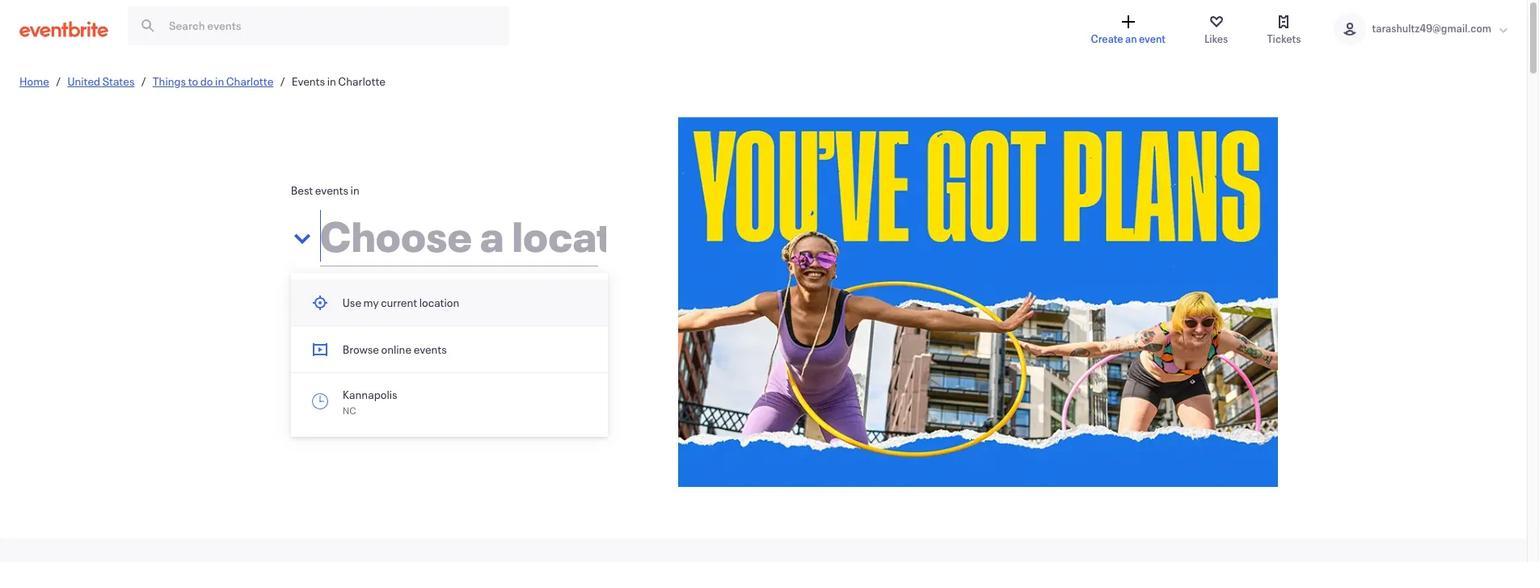 Task type: locate. For each thing, give the bounding box(es) containing it.
charlotte right events
[[338, 73, 386, 89]]

your up the for
[[414, 303, 436, 318]]

0 horizontal spatial it
[[535, 287, 542, 302]]

an
[[1125, 32, 1137, 46]]

events inside if you like basketball, beer and barbecue you're in it to win it in charlotte. first off, know your lexington-style from your eastern-style, extra cred for pairing correctly with a local craft beer. head over to eclectic plaza midwood to drink. get outside (in november) and bike or jog the whitewater center and hike nearby crowder's mountain. don't miss the current events below.
[[545, 367, 578, 383]]

and left "bike"
[[365, 351, 384, 367]]

in up from
[[524, 287, 533, 302]]

event
[[1139, 32, 1166, 46]]

likes
[[1205, 32, 1228, 46]]

tickets
[[1267, 32, 1301, 46]]

in right "best"
[[351, 183, 360, 198]]

it
[[535, 287, 542, 302], [576, 287, 582, 302]]

crowder's
[[328, 367, 378, 383]]

you're
[[491, 287, 522, 302]]

basketball,
[[339, 287, 393, 302]]

the
[[439, 351, 457, 367]]

1 horizontal spatial your
[[543, 303, 565, 318]]

2 horizontal spatial /
[[280, 73, 285, 89]]

beer.
[[291, 335, 316, 350]]

jog
[[421, 351, 436, 367]]

and right beer
[[420, 287, 439, 302]]

and
[[420, 287, 439, 302], [365, 351, 384, 367], [555, 351, 574, 367]]

0 vertical spatial current
[[381, 295, 417, 311]]

best
[[291, 183, 313, 198]]

2 it from the left
[[576, 287, 582, 302]]

events
[[292, 73, 325, 89]]

and down the get
[[555, 351, 574, 367]]

2 your from the left
[[543, 303, 565, 318]]

charlotte right do
[[226, 73, 274, 89]]

lexington-
[[438, 303, 491, 318]]

1 horizontal spatial it
[[576, 287, 582, 302]]

current up cred
[[381, 295, 417, 311]]

in right do
[[215, 73, 224, 89]]

location
[[419, 295, 459, 311]]

1 horizontal spatial current
[[506, 367, 542, 383]]

1 charlotte from the left
[[226, 73, 274, 89]]

current down center
[[506, 367, 542, 383]]

2 charlotte from the left
[[338, 73, 386, 89]]

things to do in charlotte link
[[153, 73, 274, 89]]

0 vertical spatial events
[[315, 183, 349, 198]]

create an event
[[1091, 32, 1166, 46]]

states
[[102, 73, 135, 89]]

/ left events
[[280, 73, 285, 89]]

likes link
[[1188, 0, 1245, 58]]

know
[[385, 303, 412, 318]]

you
[[300, 287, 318, 302]]

center
[[519, 351, 553, 367]]

0 horizontal spatial events
[[315, 183, 349, 198]]

Choose a location text field
[[320, 201, 606, 272]]

3 / from the left
[[280, 73, 285, 89]]

get
[[544, 335, 562, 350]]

eastern-
[[291, 319, 333, 334]]

/ right home
[[56, 73, 61, 89]]

home
[[19, 73, 49, 89]]

/
[[56, 73, 61, 89], [141, 73, 146, 89], [280, 73, 285, 89]]

charlotte image
[[678, 117, 1278, 487]]

for
[[414, 319, 428, 334]]

kannapolis nc
[[343, 387, 397, 417]]

do
[[200, 73, 213, 89]]

0 horizontal spatial your
[[414, 303, 436, 318]]

(in
[[291, 351, 305, 367]]

like
[[320, 287, 337, 302]]

to down the extra
[[371, 335, 381, 350]]

1 / from the left
[[56, 73, 61, 89]]

1 horizontal spatial events
[[414, 342, 447, 357]]

1 horizontal spatial /
[[141, 73, 146, 89]]

1 horizontal spatial and
[[420, 287, 439, 302]]

it right win
[[576, 287, 582, 302]]

events
[[315, 183, 349, 198], [414, 342, 447, 357], [545, 367, 578, 383]]

in
[[215, 73, 224, 89], [327, 73, 336, 89], [351, 183, 360, 198], [524, 287, 533, 302], [585, 287, 594, 302]]

menu
[[291, 280, 608, 431]]

1 vertical spatial events
[[414, 342, 447, 357]]

1 horizontal spatial charlotte
[[338, 73, 386, 89]]

0 horizontal spatial current
[[381, 295, 417, 311]]

2 horizontal spatial events
[[545, 367, 578, 383]]

0 horizontal spatial /
[[56, 73, 61, 89]]

it up from
[[535, 287, 542, 302]]

your up local
[[543, 303, 565, 318]]

don't
[[433, 367, 460, 383]]

plaza
[[425, 335, 451, 350]]

2 vertical spatial events
[[545, 367, 578, 383]]

1 vertical spatial current
[[506, 367, 542, 383]]

home / united states / things to do in charlotte / events in charlotte
[[19, 73, 386, 89]]

current
[[381, 295, 417, 311], [506, 367, 542, 383]]

from
[[517, 303, 541, 318]]

beer
[[395, 287, 418, 302]]

whitewater
[[459, 351, 517, 367]]

to
[[188, 73, 198, 89], [544, 287, 554, 302], [371, 335, 381, 350], [501, 335, 512, 350]]

0 horizontal spatial charlotte
[[226, 73, 274, 89]]

nearby
[[291, 367, 326, 383]]

head
[[318, 335, 345, 350]]

craft
[[571, 319, 595, 334]]

/ right states
[[141, 73, 146, 89]]

bike
[[386, 351, 407, 367]]

hike
[[576, 351, 597, 367]]

the
[[487, 367, 504, 383]]

cred
[[390, 319, 412, 334]]

your
[[414, 303, 436, 318], [543, 303, 565, 318]]

correctly
[[467, 319, 512, 334]]

charlotte
[[226, 73, 274, 89], [338, 73, 386, 89]]



Task type: describe. For each thing, give the bounding box(es) containing it.
tarashultz49@gmail.com
[[1373, 21, 1492, 36]]

1 your from the left
[[414, 303, 436, 318]]

2 / from the left
[[141, 73, 146, 89]]

off,
[[367, 303, 383, 318]]

home link
[[19, 73, 49, 89]]

style,
[[333, 319, 360, 334]]

2 horizontal spatial and
[[555, 351, 574, 367]]

extra
[[362, 319, 388, 334]]

if
[[291, 287, 298, 302]]

to left win
[[544, 287, 554, 302]]

november)
[[307, 351, 363, 367]]

in right win
[[585, 287, 594, 302]]

best events in
[[291, 183, 360, 198]]

a
[[537, 319, 543, 334]]

use my current location button
[[291, 280, 608, 326]]

with
[[514, 319, 535, 334]]

to left do
[[188, 73, 198, 89]]

win
[[556, 287, 574, 302]]

current inside if you like basketball, beer and barbecue you're in it to win it in charlotte. first off, know your lexington-style from your eastern-style, extra cred for pairing correctly with a local craft beer. head over to eclectic plaza midwood to drink. get outside (in november) and bike or jog the whitewater center and hike nearby crowder's mountain. don't miss the current events below.
[[506, 367, 542, 383]]

online
[[381, 342, 412, 357]]

create an event link
[[1075, 0, 1182, 58]]

midwood
[[453, 335, 499, 350]]

eclectic
[[383, 335, 422, 350]]

tickets link
[[1251, 0, 1318, 58]]

tarashultz49@gmail.com link
[[1318, 0, 1527, 58]]

use my current location
[[343, 295, 459, 311]]

united states link
[[67, 73, 135, 89]]

menu containing use my current location
[[291, 280, 608, 431]]

miss
[[462, 367, 485, 383]]

use my current location menu item
[[291, 280, 608, 327]]

use
[[343, 295, 361, 311]]

first
[[343, 303, 365, 318]]

or
[[409, 351, 419, 367]]

eventbrite image
[[19, 21, 108, 37]]

my
[[364, 295, 379, 311]]

browse online events
[[343, 342, 447, 357]]

pairing
[[430, 319, 465, 334]]

drink.
[[514, 335, 542, 350]]

over
[[347, 335, 368, 350]]

mountain.
[[381, 367, 431, 383]]

style
[[491, 303, 515, 318]]

barbecue
[[441, 287, 489, 302]]

nc
[[343, 404, 356, 417]]

events inside browse online events button
[[414, 342, 447, 357]]

charlotte.
[[291, 303, 341, 318]]

to left the drink.
[[501, 335, 512, 350]]

create
[[1091, 32, 1124, 46]]

below.
[[291, 384, 323, 399]]

0 horizontal spatial and
[[365, 351, 384, 367]]

browse online events button
[[291, 327, 608, 372]]

united
[[67, 73, 100, 89]]

kannapolis
[[343, 387, 397, 402]]

outside
[[564, 335, 601, 350]]

current inside use my current location button
[[381, 295, 417, 311]]

local
[[545, 319, 569, 334]]

browse
[[343, 342, 379, 357]]

if you like basketball, beer and barbecue you're in it to win it in charlotte. first off, know your lexington-style from your eastern-style, extra cred for pairing correctly with a local craft beer. head over to eclectic plaza midwood to drink. get outside (in november) and bike or jog the whitewater center and hike nearby crowder's mountain. don't miss the current events below.
[[291, 287, 601, 399]]

things
[[153, 73, 186, 89]]

in right events
[[327, 73, 336, 89]]

1 it from the left
[[535, 287, 542, 302]]



Task type: vqa. For each thing, say whether or not it's contained in the screenshot.
current
yes



